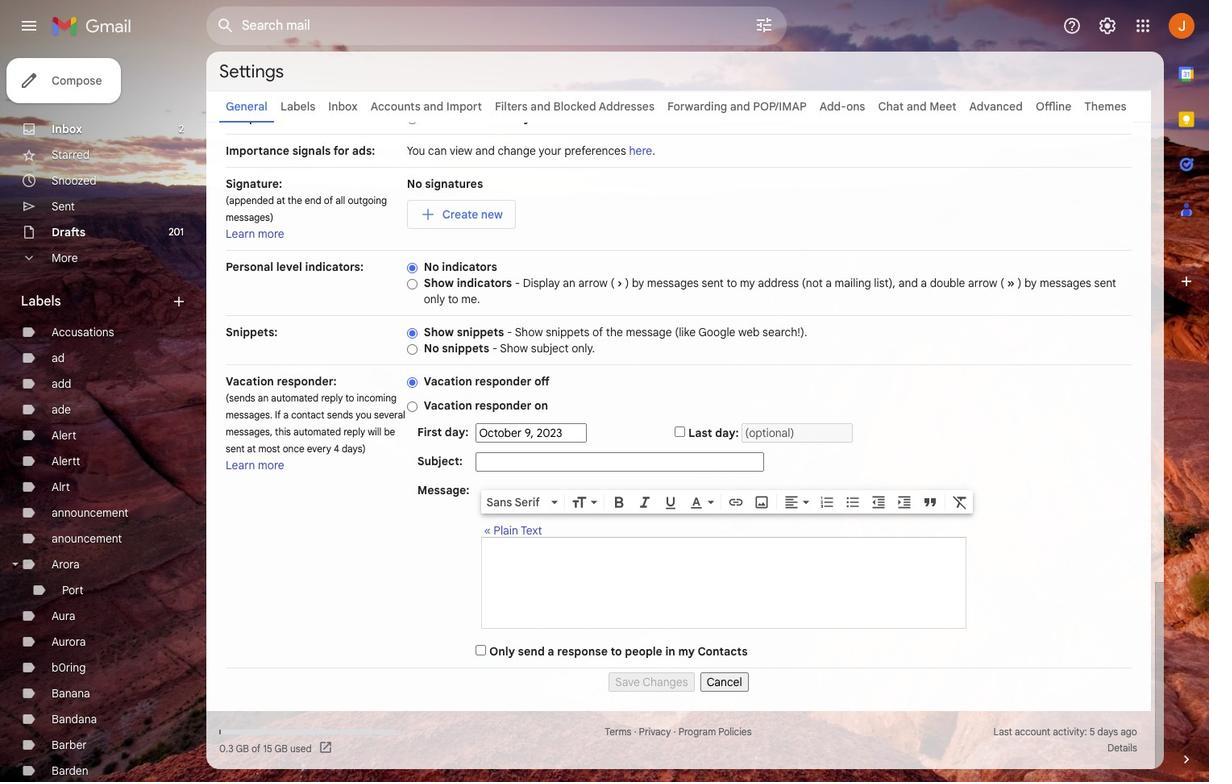 Task type: vqa. For each thing, say whether or not it's contained in the screenshot.
The "Create Contacts For Auto- Complete:"
yes



Task type: locate. For each thing, give the bounding box(es) containing it.
indicators up show indicators -
[[442, 260, 497, 274]]

vacation right vacation responder off radio
[[424, 374, 472, 389]]

and left pop/imap
[[731, 99, 751, 114]]

aurora
[[52, 635, 86, 649]]

response
[[558, 644, 608, 659]]

a
[[826, 276, 832, 290], [921, 276, 928, 290], [283, 409, 289, 421], [548, 644, 555, 659]]

once
[[283, 443, 305, 455]]

navigation containing save changes
[[226, 669, 1132, 692]]

a left "double"
[[921, 276, 928, 290]]

chat and meet
[[879, 99, 957, 114]]

1 vertical spatial learn more link
[[226, 458, 284, 473]]

the inside signature: (appended at the end of all outgoing messages) learn more
[[288, 194, 302, 206]]

0 horizontal spatial sent
[[226, 443, 245, 455]]

1 arrow from the left
[[579, 276, 608, 290]]

the
[[288, 194, 302, 206], [606, 325, 623, 340]]

of up only.
[[593, 325, 603, 340]]

contacts
[[698, 644, 748, 659]]

0 vertical spatial for
[[317, 94, 333, 109]]

0 horizontal spatial messages
[[648, 276, 699, 290]]

1 · from the left
[[634, 726, 637, 738]]

signals
[[293, 144, 331, 158]]

0.3
[[219, 742, 234, 755]]

0 horizontal spatial contacts
[[266, 94, 314, 109]]

here
[[630, 144, 653, 158]]

messages right »
[[1040, 276, 1092, 290]]

you
[[356, 409, 372, 421]]

1 horizontal spatial gb
[[275, 742, 288, 755]]

1 horizontal spatial inbox link
[[328, 99, 358, 114]]

2 learn from the top
[[226, 458, 255, 473]]

signature:
[[226, 177, 282, 191]]

0 vertical spatial last
[[689, 426, 713, 440]]

learn more link down messages)
[[226, 227, 284, 241]]

for inside create contacts for auto- complete:
[[317, 94, 333, 109]]

no down you
[[407, 177, 422, 191]]

more down messages)
[[258, 227, 284, 241]]

1 horizontal spatial create
[[443, 207, 478, 222]]

off
[[535, 374, 550, 389]]

reply up sends
[[321, 392, 343, 404]]

and right "i'll add contacts myself" radio
[[424, 99, 444, 114]]

- up vacation responder off
[[493, 341, 498, 356]]

remove formatting ‪(⌘\)‬ image
[[953, 494, 969, 510]]

1 horizontal spatial inbox
[[328, 99, 358, 114]]

for left ads:
[[334, 144, 349, 158]]

0 horizontal spatial at
[[247, 443, 256, 455]]

1 vertical spatial of
[[593, 325, 603, 340]]

0 vertical spatial no
[[407, 177, 422, 191]]

learn down messages)
[[226, 227, 255, 241]]

0 vertical spatial contacts
[[266, 94, 314, 109]]

vacation
[[226, 374, 274, 389], [424, 374, 472, 389], [424, 398, 472, 413]]

account
[[1015, 726, 1051, 738]]

the left end
[[288, 194, 302, 206]]

of inside signature: (appended at the end of all outgoing messages) learn more
[[324, 194, 333, 206]]

last account activity: 5 days ago details
[[994, 726, 1138, 754]]

banana link
[[52, 686, 90, 701]]

messages
[[648, 276, 699, 290], [1040, 276, 1092, 290]]

0 vertical spatial indicators
[[442, 260, 497, 274]]

2 vertical spatial of
[[252, 742, 261, 755]]

1 horizontal spatial )
[[1018, 276, 1022, 290]]

indicators up me. on the top of page
[[457, 276, 512, 290]]

inbox up the 'starred' link
[[52, 122, 82, 136]]

2 vertical spatial -
[[493, 341, 498, 356]]

15
[[263, 742, 272, 755]]

2 · from the left
[[674, 726, 676, 738]]

be
[[384, 426, 396, 438]]

a right (not
[[826, 276, 832, 290]]

last left account
[[994, 726, 1013, 738]]

advanced
[[970, 99, 1023, 114]]

· right privacy link
[[674, 726, 676, 738]]

web
[[739, 325, 760, 340]]

serif
[[515, 495, 540, 510]]

1 horizontal spatial (
[[1001, 276, 1005, 290]]

no right no indicators "option"
[[424, 260, 439, 274]]

reply up days)
[[344, 426, 365, 438]]

0 vertical spatial learn
[[226, 227, 255, 241]]

1 horizontal spatial reply
[[344, 426, 365, 438]]

0 horizontal spatial by
[[632, 276, 645, 290]]

create inside button
[[443, 207, 478, 222]]

create down signatures at left
[[443, 207, 478, 222]]

settings image
[[1099, 16, 1118, 35]]

learn more link down most
[[226, 458, 284, 473]]

in
[[666, 644, 676, 659]]

1 vertical spatial an
[[258, 392, 269, 404]]

and right view in the left top of the page
[[476, 144, 495, 158]]

1 horizontal spatial by
[[1025, 276, 1038, 290]]

) inside ) by messages sent only to me.
[[1018, 276, 1022, 290]]

add right i'll
[[439, 111, 460, 125]]

no for no signatures
[[407, 177, 422, 191]]

Only send a response to people in my Contacts checkbox
[[476, 645, 487, 656]]

1 learn from the top
[[226, 227, 255, 241]]

quote ‪(⌘⇧9)‬ image
[[923, 494, 939, 510]]

1 horizontal spatial day:
[[716, 426, 739, 440]]

save
[[616, 675, 640, 690]]

indicators for no
[[442, 260, 497, 274]]

) right »
[[1018, 276, 1022, 290]]

tab list
[[1165, 52, 1210, 724]]

and right filters
[[531, 99, 551, 114]]

2 more from the top
[[258, 458, 284, 473]]

create inside create contacts for auto- complete:
[[226, 94, 263, 109]]

- for display an arrow (
[[515, 276, 520, 290]]

show right show snippets radio
[[424, 325, 454, 340]]

aura link
[[52, 609, 75, 623]]

advanced search options image
[[749, 9, 781, 41]]

0 horizontal spatial gb
[[236, 742, 249, 755]]

and right 'chat'
[[907, 99, 927, 114]]

of for snippets
[[593, 325, 603, 340]]

1 horizontal spatial last
[[994, 726, 1013, 738]]

labels for labels 'heading'
[[21, 294, 61, 310]]

1 vertical spatial learn
[[226, 458, 255, 473]]

0 horizontal spatial last
[[689, 426, 713, 440]]

my
[[740, 276, 756, 290], [679, 644, 695, 659]]

learn inside signature: (appended at the end of all outgoing messages) learn more
[[226, 227, 255, 241]]

0 horizontal spatial inbox link
[[52, 122, 82, 136]]

pop/imap
[[754, 99, 807, 114]]

responder down vacation responder off
[[475, 398, 532, 413]]

learn down messages,
[[226, 458, 255, 473]]

messages.
[[226, 409, 273, 421]]

blocked
[[554, 99, 597, 114]]

to left me. on the top of page
[[448, 292, 459, 306]]

arrow left »
[[969, 276, 998, 290]]

1 learn more link from the top
[[226, 227, 284, 241]]

0 horizontal spatial of
[[252, 742, 261, 755]]

alert link
[[52, 428, 76, 443]]

cancel
[[707, 675, 743, 690]]

0 vertical spatial learn more link
[[226, 227, 284, 241]]

at right (appended at the left top of the page
[[277, 194, 285, 206]]

terms · privacy · program policies
[[605, 726, 752, 738]]

2 horizontal spatial of
[[593, 325, 603, 340]]

day: for first day:
[[445, 425, 469, 440]]

0 horizontal spatial day:
[[445, 425, 469, 440]]

by right "›" at the right of the page
[[632, 276, 645, 290]]

ade link
[[52, 402, 71, 417]]

1 vertical spatial inbox
[[52, 122, 82, 136]]

of for end
[[324, 194, 333, 206]]

1 vertical spatial contacts
[[463, 111, 512, 125]]

show left "subject"
[[500, 341, 528, 356]]

to up sends
[[346, 392, 354, 404]]

· right terms
[[634, 726, 637, 738]]

import
[[447, 99, 482, 114]]

by inside ) by messages sent only to me.
[[1025, 276, 1038, 290]]

for for contacts
[[317, 94, 333, 109]]

at
[[277, 194, 285, 206], [247, 443, 256, 455]]

1 vertical spatial for
[[334, 144, 349, 158]]

contacts up view in the left top of the page
[[463, 111, 512, 125]]

vacation up (sends
[[226, 374, 274, 389]]

1 horizontal spatial -
[[507, 325, 513, 340]]

no right no snippets option
[[424, 341, 439, 356]]

0 horizontal spatial reply
[[321, 392, 343, 404]]

labels down more
[[21, 294, 61, 310]]

starred
[[52, 148, 90, 162]]

0 horizontal spatial for
[[317, 94, 333, 109]]

0 horizontal spatial ·
[[634, 726, 637, 738]]

0 vertical spatial labels
[[281, 99, 316, 114]]

1 vertical spatial indicators
[[457, 276, 512, 290]]

0 horizontal spatial inbox
[[52, 122, 82, 136]]

i'll
[[424, 111, 436, 125]]

and for chat
[[907, 99, 927, 114]]

)
[[625, 276, 629, 290], [1018, 276, 1022, 290]]

my left address
[[740, 276, 756, 290]]

follow link to manage storage image
[[318, 740, 334, 757]]

at down messages,
[[247, 443, 256, 455]]

0 horizontal spatial add
[[52, 377, 71, 391]]

automated
[[271, 392, 319, 404], [294, 426, 341, 438]]

2 by from the left
[[1025, 276, 1038, 290]]

activity:
[[1054, 726, 1088, 738]]

0 horizontal spatial my
[[679, 644, 695, 659]]

1 vertical spatial last
[[994, 726, 1013, 738]]

0 horizontal spatial an
[[258, 392, 269, 404]]

2 arrow from the left
[[969, 276, 998, 290]]

0 vertical spatial the
[[288, 194, 302, 206]]

day: right last day: checkbox on the right
[[716, 426, 739, 440]]

outgoing
[[348, 194, 387, 206]]

program policies link
[[679, 726, 752, 738]]

1 vertical spatial create
[[443, 207, 478, 222]]

accusations
[[52, 325, 114, 340]]

I'll add contacts myself radio
[[407, 113, 418, 125]]

the left message
[[606, 325, 623, 340]]

addresses
[[599, 99, 655, 114]]

gb right '0.3'
[[236, 742, 249, 755]]

create up the complete: in the left of the page
[[226, 94, 263, 109]]

day: for last day:
[[716, 426, 739, 440]]

messages inside ) by messages sent only to me.
[[1040, 276, 1092, 290]]

by right »
[[1025, 276, 1038, 290]]

1 more from the top
[[258, 227, 284, 241]]

barden
[[52, 764, 88, 778]]

inbox inside labels "navigation"
[[52, 122, 82, 136]]

bulleted list ‪(⌘⇧8)‬ image
[[846, 494, 862, 510]]

2 learn more link from the top
[[226, 458, 284, 473]]

vacation for vacation responder: (sends an automated reply to incoming messages. if a contact sends you several messages, this automated reply will be sent at most once every 4 days) learn more
[[226, 374, 274, 389]]

b0ring link
[[52, 661, 86, 675]]

auto-
[[336, 94, 366, 109]]

inbox for topmost inbox link
[[328, 99, 358, 114]]

0 horizontal spatial create
[[226, 94, 263, 109]]

0 vertical spatial inbox
[[328, 99, 358, 114]]

an up messages.
[[258, 392, 269, 404]]

0 vertical spatial more
[[258, 227, 284, 241]]

1 horizontal spatial add
[[439, 111, 460, 125]]

aurora link
[[52, 635, 86, 649]]

arrow left "›" at the right of the page
[[579, 276, 608, 290]]

personal level indicators:
[[226, 260, 364, 274]]

announcement
[[52, 506, 128, 520]]

( left »
[[1001, 276, 1005, 290]]

Show indicators radio
[[407, 278, 418, 290]]

indent less ‪(⌘[)‬ image
[[871, 494, 888, 510]]

inbox link right labels link
[[328, 99, 358, 114]]

(appended
[[226, 194, 274, 206]]

2 ) from the left
[[1018, 276, 1022, 290]]

2 horizontal spatial sent
[[1095, 276, 1117, 290]]

more button
[[0, 245, 194, 271]]

last for last day:
[[689, 426, 713, 440]]

add inside labels "navigation"
[[52, 377, 71, 391]]

subject:
[[418, 454, 463, 469]]

sent inside vacation responder: (sends an automated reply to incoming messages. if a contact sends you several messages, this automated reply will be sent at most once every 4 days) learn more
[[226, 443, 245, 455]]

accounts and import link
[[371, 99, 482, 114]]

banana
[[52, 686, 90, 701]]

1 horizontal spatial messages
[[1040, 276, 1092, 290]]

1 vertical spatial responder
[[475, 398, 532, 413]]

0 vertical spatial -
[[515, 276, 520, 290]]

vacation inside vacation responder: (sends an automated reply to incoming messages. if a contact sends you several messages, this automated reply will be sent at most once every 4 days) learn more
[[226, 374, 274, 389]]

last right last day: checkbox on the right
[[689, 426, 713, 440]]

gb right the '15'
[[275, 742, 288, 755]]

0 horizontal spatial -
[[493, 341, 498, 356]]

0 vertical spatial my
[[740, 276, 756, 290]]

2 responder from the top
[[475, 398, 532, 413]]

no snippets - show subject only.
[[424, 341, 595, 356]]

1 horizontal spatial labels
[[281, 99, 316, 114]]

responder up vacation responder on
[[475, 374, 532, 389]]

) right "›" at the right of the page
[[625, 276, 629, 290]]

will
[[368, 426, 382, 438]]

snippets:
[[226, 325, 278, 340]]

details
[[1108, 742, 1138, 754]]

save changes
[[616, 675, 688, 690]]

show up no snippets - show subject only.
[[515, 325, 543, 340]]

0 horizontal spatial the
[[288, 194, 302, 206]]

1 vertical spatial my
[[679, 644, 695, 659]]

0 horizontal spatial (
[[611, 276, 615, 290]]

1 vertical spatial reply
[[344, 426, 365, 438]]

an right display
[[563, 276, 576, 290]]

ons
[[847, 99, 866, 114]]

labels inside "navigation"
[[21, 294, 61, 310]]

reply
[[321, 392, 343, 404], [344, 426, 365, 438]]

1 gb from the left
[[236, 742, 249, 755]]

contacts up the complete: in the left of the page
[[266, 94, 314, 109]]

1 horizontal spatial for
[[334, 144, 349, 158]]

messages up the (like
[[648, 276, 699, 290]]

italic ‪(⌘i)‬ image
[[638, 494, 654, 510]]

snippets up vacation responder off
[[442, 341, 490, 356]]

No snippets radio
[[407, 343, 418, 356]]

1 horizontal spatial of
[[324, 194, 333, 206]]

inbox link up the 'starred' link
[[52, 122, 82, 136]]

gmail image
[[52, 10, 140, 42]]

1 vertical spatial no
[[424, 260, 439, 274]]

0 vertical spatial of
[[324, 194, 333, 206]]

of left the all
[[324, 194, 333, 206]]

1 vertical spatial the
[[606, 325, 623, 340]]

sans
[[487, 495, 512, 510]]

Last day: checkbox
[[675, 427, 686, 437]]

1 vertical spatial add
[[52, 377, 71, 391]]

footer
[[206, 724, 1152, 757]]

sans serif
[[487, 495, 540, 510]]

accounts and import
[[371, 99, 482, 114]]

sent
[[702, 276, 724, 290], [1095, 276, 1117, 290], [226, 443, 245, 455]]

of left the '15'
[[252, 742, 261, 755]]

add up ade
[[52, 377, 71, 391]]

2 ( from the left
[[1001, 276, 1005, 290]]

create for create contacts for auto- complete:
[[226, 94, 263, 109]]

1 vertical spatial labels
[[21, 294, 61, 310]]

a right if
[[283, 409, 289, 421]]

0 horizontal spatial labels
[[21, 294, 61, 310]]

my right in
[[679, 644, 695, 659]]

vacation up first day:
[[424, 398, 472, 413]]

anouncement
[[52, 532, 122, 546]]

(not
[[802, 276, 823, 290]]

indicators for show
[[457, 276, 512, 290]]

i'll add contacts myself
[[424, 111, 551, 125]]

1 vertical spatial -
[[507, 325, 513, 340]]

- left display
[[515, 276, 520, 290]]

1 responder from the top
[[475, 374, 532, 389]]

a inside vacation responder: (sends an automated reply to incoming messages. if a contact sends you several messages, this automated reply will be sent at most once every 4 days) learn more
[[283, 409, 289, 421]]

of inside footer
[[252, 742, 261, 755]]

aura
[[52, 609, 75, 623]]

0 vertical spatial an
[[563, 276, 576, 290]]

labels up the importance signals for ads:
[[281, 99, 316, 114]]

labels for labels link
[[281, 99, 316, 114]]

0 vertical spatial responder
[[475, 374, 532, 389]]

only send a response to people in my contacts
[[490, 644, 748, 659]]

contacts inside create contacts for auto- complete:
[[266, 94, 314, 109]]

Vacation responder on radio
[[407, 401, 418, 413]]

add-ons
[[820, 99, 866, 114]]

0 vertical spatial create
[[226, 94, 263, 109]]

1 vertical spatial at
[[247, 443, 256, 455]]

terms
[[605, 726, 632, 738]]

for left auto-
[[317, 94, 333, 109]]

- up no snippets - show subject only.
[[507, 325, 513, 340]]

port link
[[62, 583, 84, 598]]

1 horizontal spatial arrow
[[969, 276, 998, 290]]

a right send
[[548, 644, 555, 659]]

more down most
[[258, 458, 284, 473]]

to inside ) by messages sent only to me.
[[448, 292, 459, 306]]

automated down the responder:
[[271, 392, 319, 404]]

sent inside ) by messages sent only to me.
[[1095, 276, 1117, 290]]

last inside last account activity: 5 days ago details
[[994, 726, 1013, 738]]

1 horizontal spatial ·
[[674, 726, 676, 738]]

myself
[[514, 111, 551, 125]]

this
[[275, 426, 291, 438]]

2 horizontal spatial -
[[515, 276, 520, 290]]

0 horizontal spatial arrow
[[579, 276, 608, 290]]

2 messages from the left
[[1040, 276, 1092, 290]]

snippets
[[457, 325, 504, 340], [546, 325, 590, 340], [442, 341, 490, 356]]

inbox right labels link
[[328, 99, 358, 114]]

1 horizontal spatial an
[[563, 276, 576, 290]]

chat and meet link
[[879, 99, 957, 114]]

day: right first
[[445, 425, 469, 440]]

0 vertical spatial at
[[277, 194, 285, 206]]

search mail image
[[211, 11, 240, 40]]

None search field
[[206, 6, 787, 45]]

an
[[563, 276, 576, 290], [258, 392, 269, 404]]

double
[[931, 276, 966, 290]]

·
[[634, 726, 637, 738], [674, 726, 676, 738]]

snippets up no snippets - show subject only.
[[457, 325, 504, 340]]

) by messages sent only to me.
[[424, 276, 1117, 306]]

0 vertical spatial add
[[439, 111, 460, 125]]

1 vertical spatial more
[[258, 458, 284, 473]]

navigation
[[226, 669, 1132, 692]]

Subject text field
[[476, 452, 765, 472]]

create for create new
[[443, 207, 478, 222]]

1 horizontal spatial at
[[277, 194, 285, 206]]

0 horizontal spatial )
[[625, 276, 629, 290]]

sends
[[327, 409, 353, 421]]

first day:
[[418, 425, 469, 440]]

barber link
[[52, 738, 87, 753]]

( left "›" at the right of the page
[[611, 276, 615, 290]]

0 vertical spatial reply
[[321, 392, 343, 404]]

automated up every
[[294, 426, 341, 438]]



Task type: describe. For each thing, give the bounding box(es) containing it.
no for no indicators
[[424, 260, 439, 274]]

accusations link
[[52, 325, 114, 340]]

announcement link
[[52, 506, 128, 520]]

offline
[[1036, 99, 1072, 114]]

1 messages from the left
[[648, 276, 699, 290]]

here link
[[630, 144, 653, 158]]

your
[[539, 144, 562, 158]]

changes
[[643, 675, 688, 690]]

ad link
[[52, 351, 65, 365]]

and for forwarding
[[731, 99, 751, 114]]

new
[[481, 207, 503, 222]]

Search mail text field
[[242, 18, 710, 34]]

last for last account activity: 5 days ago details
[[994, 726, 1013, 738]]

- for show snippets of the message (like google web search!).
[[507, 325, 513, 340]]

message:
[[418, 483, 470, 498]]

insert image image
[[754, 494, 771, 510]]

show up only
[[424, 276, 454, 290]]

ad
[[52, 351, 65, 365]]

add-ons link
[[820, 99, 866, 114]]

Vacation responder off radio
[[407, 377, 418, 389]]

underline ‪(⌘u)‬ image
[[663, 495, 679, 511]]

contact
[[291, 409, 325, 421]]

4
[[334, 443, 339, 455]]

b0ring
[[52, 661, 86, 675]]

sent link
[[52, 199, 75, 214]]

0 vertical spatial automated
[[271, 392, 319, 404]]

an inside vacation responder: (sends an automated reply to incoming messages. if a contact sends you several messages, this automated reply will be sent at most once every 4 days) learn more
[[258, 392, 269, 404]]

more inside vacation responder: (sends an automated reply to incoming messages. if a contact sends you several messages, this automated reply will be sent at most once every 4 days) learn more
[[258, 458, 284, 473]]

create new
[[443, 207, 503, 222]]

filters and blocked addresses
[[495, 99, 655, 114]]

to inside vacation responder: (sends an automated reply to incoming messages. if a contact sends you several messages, this automated reply will be sent at most once every 4 days) learn more
[[346, 392, 354, 404]]

vacation for vacation responder on
[[424, 398, 472, 413]]

can
[[428, 144, 447, 158]]

labels navigation
[[0, 52, 206, 782]]

me.
[[462, 292, 480, 306]]

link ‪(⌘k)‬ image
[[729, 494, 745, 510]]

learn more link for if
[[226, 458, 284, 473]]

labels heading
[[21, 294, 171, 310]]

chat
[[879, 99, 904, 114]]

for for signals
[[334, 144, 349, 158]]

display an arrow ( › ) by messages sent to my address (not a mailing list), and a double arrow ( »
[[523, 276, 1015, 290]]

at inside signature: (appended at the end of all outgoing messages) learn more
[[277, 194, 285, 206]]

details link
[[1108, 742, 1138, 754]]

formatting options toolbar
[[482, 490, 974, 514]]

address
[[758, 276, 799, 290]]

1 horizontal spatial sent
[[702, 276, 724, 290]]

1 vertical spatial inbox link
[[52, 122, 82, 136]]

« plain text
[[484, 523, 542, 538]]

responder:
[[277, 374, 337, 389]]

policies
[[719, 726, 752, 738]]

snoozed link
[[52, 173, 97, 188]]

201
[[169, 226, 184, 238]]

2 vertical spatial no
[[424, 341, 439, 356]]

barden link
[[52, 764, 88, 778]]

indent more ‪(⌘])‬ image
[[897, 494, 913, 510]]

more
[[52, 251, 78, 265]]

1 by from the left
[[632, 276, 645, 290]]

snippets up only.
[[546, 325, 590, 340]]

1 ) from the left
[[625, 276, 629, 290]]

level
[[276, 260, 302, 274]]

if
[[275, 409, 281, 421]]

at inside vacation responder: (sends an automated reply to incoming messages. if a contact sends you several messages, this automated reply will be sent at most once every 4 days) learn more
[[247, 443, 256, 455]]

1 horizontal spatial the
[[606, 325, 623, 340]]

personal
[[226, 260, 274, 274]]

display
[[523, 276, 560, 290]]

.
[[653, 144, 656, 158]]

only
[[424, 292, 445, 306]]

alrt
[[52, 480, 70, 494]]

snippets for show subject only.
[[442, 341, 490, 356]]

people
[[625, 644, 663, 659]]

Show snippets radio
[[407, 327, 418, 339]]

create contacts for auto- complete:
[[226, 94, 366, 125]]

forwarding and pop/imap
[[668, 99, 807, 114]]

view
[[450, 144, 473, 158]]

most
[[258, 443, 280, 455]]

5
[[1090, 726, 1096, 738]]

labels link
[[281, 99, 316, 114]]

1 ( from the left
[[611, 276, 615, 290]]

learn more link for learn
[[226, 227, 284, 241]]

several
[[374, 409, 406, 421]]

to left address
[[727, 276, 738, 290]]

every
[[307, 443, 331, 455]]

first
[[418, 425, 442, 440]]

indicators:
[[305, 260, 364, 274]]

signature: (appended at the end of all outgoing messages) learn more
[[226, 177, 387, 241]]

you
[[407, 144, 426, 158]]

Vacation responder text field
[[483, 546, 967, 620]]

(sends
[[226, 392, 255, 404]]

themes link
[[1085, 99, 1127, 114]]

bandana link
[[52, 712, 97, 727]]

0.3 gb of 15 gb used
[[219, 742, 312, 755]]

1 horizontal spatial my
[[740, 276, 756, 290]]

on
[[535, 398, 548, 413]]

arora link
[[52, 557, 80, 572]]

only
[[490, 644, 515, 659]]

learn inside vacation responder: (sends an automated reply to incoming messages. if a contact sends you several messages, this automated reply will be sent at most once every 4 days) learn more
[[226, 458, 255, 473]]

to left people
[[611, 644, 622, 659]]

›
[[618, 276, 623, 290]]

sans serif option
[[483, 494, 549, 510]]

port
[[62, 583, 84, 598]]

2 gb from the left
[[275, 742, 288, 755]]

more inside signature: (appended at the end of all outgoing messages) learn more
[[258, 227, 284, 241]]

end
[[305, 194, 322, 206]]

anouncement link
[[52, 532, 122, 546]]

importance
[[226, 144, 290, 158]]

(like
[[675, 325, 696, 340]]

filters
[[495, 99, 528, 114]]

bold ‪(⌘b)‬ image
[[612, 494, 628, 510]]

1 horizontal spatial contacts
[[463, 111, 512, 125]]

and right list),
[[899, 276, 919, 290]]

0 vertical spatial inbox link
[[328, 99, 358, 114]]

google
[[699, 325, 736, 340]]

alertt link
[[52, 454, 80, 469]]

vacation for vacation responder off
[[424, 374, 472, 389]]

numbered list ‪(⌘⇧7)‬ image
[[820, 494, 836, 510]]

First day: text field
[[476, 423, 588, 443]]

main menu image
[[19, 16, 39, 35]]

alert
[[52, 428, 76, 443]]

drafts
[[52, 225, 86, 240]]

responder for off
[[475, 374, 532, 389]]

ago
[[1121, 726, 1138, 738]]

responder for on
[[475, 398, 532, 413]]

No indicators radio
[[407, 262, 418, 274]]

- for show subject only.
[[493, 341, 498, 356]]

footer containing terms
[[206, 724, 1152, 757]]

days)
[[342, 443, 366, 455]]

and for filters
[[531, 99, 551, 114]]

and for accounts
[[424, 99, 444, 114]]

Last day: text field
[[742, 423, 854, 443]]

only.
[[572, 341, 595, 356]]

support image
[[1063, 16, 1082, 35]]

snippets for show snippets of the message (like google web search!).
[[457, 325, 504, 340]]

advanced link
[[970, 99, 1023, 114]]

incoming
[[357, 392, 397, 404]]

search!).
[[763, 325, 808, 340]]

no indicators
[[424, 260, 497, 274]]

accounts
[[371, 99, 421, 114]]

starred link
[[52, 148, 90, 162]]

inbox for bottommost inbox link
[[52, 122, 82, 136]]

1 vertical spatial automated
[[294, 426, 341, 438]]



